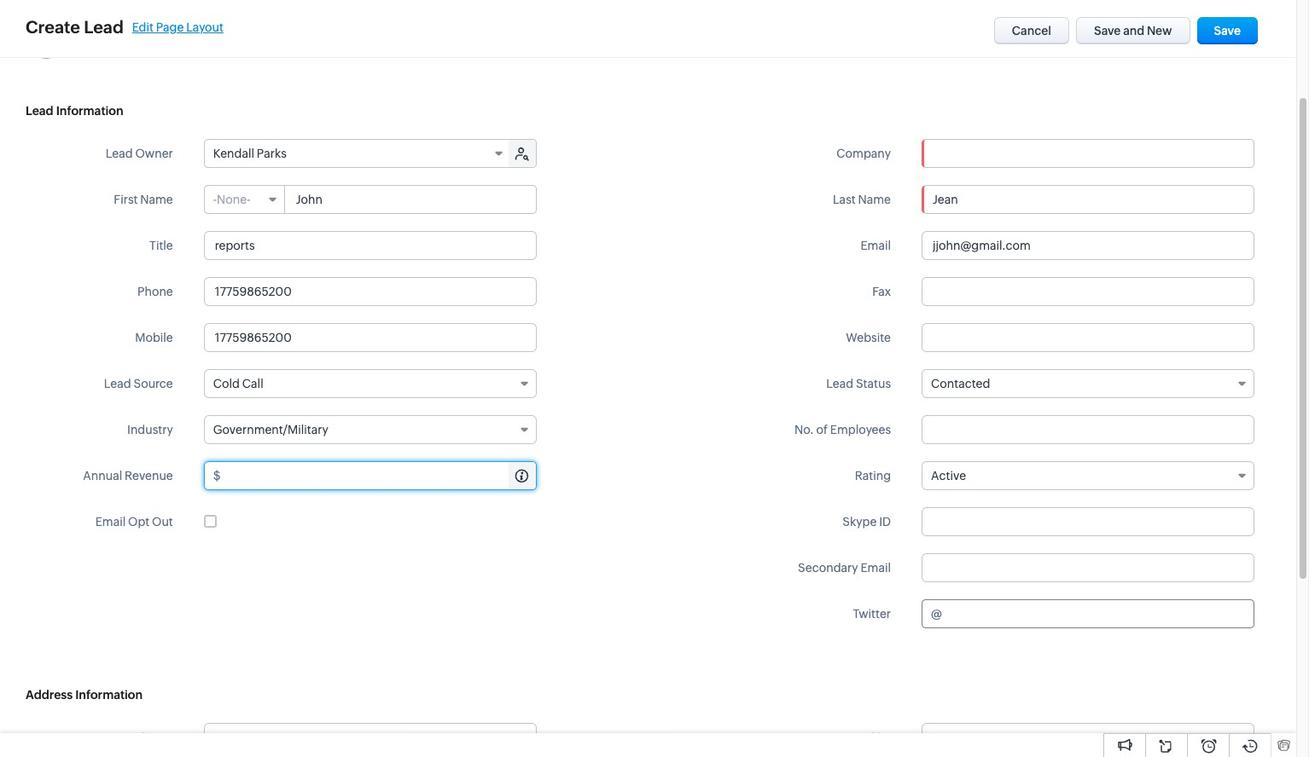 Task type: locate. For each thing, give the bounding box(es) containing it.
skype id
[[843, 516, 891, 529]]

name right last
[[858, 193, 891, 207]]

email up the twitter
[[861, 562, 891, 575]]

save inside save and new "button"
[[1094, 24, 1121, 38]]

0 horizontal spatial name
[[140, 193, 173, 207]]

1 horizontal spatial save
[[1214, 24, 1241, 38]]

save and new
[[1094, 24, 1172, 38]]

email for email
[[861, 239, 891, 253]]

save inside save button
[[1214, 24, 1241, 38]]

new
[[1147, 24, 1172, 38]]

0 vertical spatial email
[[861, 239, 891, 253]]

save button
[[1197, 17, 1258, 44]]

lead
[[84, 17, 124, 37], [26, 104, 53, 118], [106, 147, 133, 160], [104, 377, 131, 391], [826, 377, 854, 391]]

email opt out
[[95, 516, 173, 529]]

name right first
[[140, 193, 173, 207]]

page
[[156, 20, 184, 34]]

save for save and new
[[1094, 24, 1121, 38]]

lead information
[[26, 104, 123, 118]]

Contacted field
[[922, 370, 1255, 399]]

annual revenue
[[83, 469, 173, 483]]

2 save from the left
[[1214, 24, 1241, 38]]

1 vertical spatial email
[[95, 516, 126, 529]]

email
[[861, 239, 891, 253], [95, 516, 126, 529], [861, 562, 891, 575]]

save right new
[[1214, 24, 1241, 38]]

secondary email
[[798, 562, 891, 575]]

None text field
[[204, 231, 537, 260], [204, 277, 537, 306], [922, 416, 1255, 445], [922, 554, 1255, 583], [945, 601, 1254, 628], [204, 231, 537, 260], [204, 277, 537, 306], [922, 416, 1255, 445], [922, 554, 1255, 583], [945, 601, 1254, 628]]

opt
[[128, 516, 150, 529]]

and
[[1123, 24, 1145, 38]]

source
[[134, 377, 173, 391]]

information for lead information
[[56, 104, 123, 118]]

cancel
[[1012, 24, 1052, 38]]

lead left edit
[[84, 17, 124, 37]]

rating
[[855, 469, 891, 483]]

contacted
[[931, 377, 990, 391]]

Kendall Parks field
[[205, 140, 510, 167]]

1 save from the left
[[1094, 24, 1121, 38]]

lead left status
[[826, 377, 854, 391]]

1 vertical spatial information
[[75, 689, 143, 702]]

out
[[152, 516, 173, 529]]

email left opt
[[95, 516, 126, 529]]

-None- field
[[205, 186, 285, 213]]

name
[[140, 193, 173, 207], [858, 193, 891, 207]]

lead status
[[826, 377, 891, 391]]

revenue
[[125, 469, 173, 483]]

none-
[[217, 193, 251, 207]]

None field
[[923, 140, 1254, 167]]

1 horizontal spatial name
[[858, 193, 891, 207]]

None text field
[[923, 140, 1254, 167], [922, 185, 1255, 214], [286, 186, 536, 213], [922, 231, 1255, 260], [922, 277, 1255, 306], [204, 323, 537, 352], [922, 323, 1255, 352], [223, 463, 536, 490], [922, 508, 1255, 537], [204, 724, 537, 753], [922, 724, 1255, 753], [923, 140, 1254, 167], [922, 185, 1255, 214], [286, 186, 536, 213], [922, 231, 1255, 260], [922, 277, 1255, 306], [204, 323, 537, 352], [922, 323, 1255, 352], [223, 463, 536, 490], [922, 508, 1255, 537], [204, 724, 537, 753], [922, 724, 1255, 753]]

cold
[[213, 377, 240, 391]]

2 name from the left
[[858, 193, 891, 207]]

kendall
[[213, 147, 254, 160]]

1 name from the left
[[140, 193, 173, 207]]

save
[[1094, 24, 1121, 38], [1214, 24, 1241, 38]]

call
[[242, 377, 263, 391]]

industry
[[127, 423, 173, 437]]

address
[[26, 689, 73, 702]]

edit page layout link
[[132, 20, 224, 34]]

create lead edit page layout
[[26, 17, 224, 37]]

0 vertical spatial information
[[56, 104, 123, 118]]

save left and at right
[[1094, 24, 1121, 38]]

email up fax
[[861, 239, 891, 253]]

0 horizontal spatial save
[[1094, 24, 1121, 38]]

lead for lead owner
[[106, 147, 133, 160]]

employees
[[830, 423, 891, 437]]

company
[[837, 147, 891, 160]]

information right 'address' in the left bottom of the page
[[75, 689, 143, 702]]

information up lead owner
[[56, 104, 123, 118]]

active
[[931, 469, 966, 483]]

owner
[[135, 147, 173, 160]]

create
[[26, 17, 80, 37]]

save and new button
[[1076, 17, 1190, 44]]

-none-
[[213, 193, 251, 207]]

first
[[114, 193, 138, 207]]

phone
[[137, 285, 173, 299]]

lead down create on the left of page
[[26, 104, 53, 118]]

information
[[56, 104, 123, 118], [75, 689, 143, 702]]

name for last name
[[858, 193, 891, 207]]

lead left the owner in the top left of the page
[[106, 147, 133, 160]]

id
[[879, 516, 891, 529]]

layout
[[186, 20, 224, 34]]

information for address information
[[75, 689, 143, 702]]

lead left source
[[104, 377, 131, 391]]

lead source
[[104, 377, 173, 391]]

parks
[[257, 147, 287, 160]]

edit
[[132, 20, 153, 34]]

annual
[[83, 469, 122, 483]]

secondary
[[798, 562, 858, 575]]

last name
[[833, 193, 891, 207]]



Task type: describe. For each thing, give the bounding box(es) containing it.
status
[[856, 377, 891, 391]]

Active field
[[922, 462, 1255, 491]]

cold call
[[213, 377, 263, 391]]

2 vertical spatial email
[[861, 562, 891, 575]]

title
[[149, 239, 173, 253]]

last
[[833, 193, 856, 207]]

skype
[[843, 516, 877, 529]]

fax
[[872, 285, 891, 299]]

lead owner
[[106, 147, 173, 160]]

of
[[816, 423, 828, 437]]

save for save
[[1214, 24, 1241, 38]]

lead for lead status
[[826, 377, 854, 391]]

website
[[846, 331, 891, 345]]

$
[[213, 469, 221, 483]]

cancel button
[[994, 17, 1069, 44]]

address information
[[26, 689, 143, 702]]

city
[[869, 731, 891, 745]]

no.
[[795, 423, 814, 437]]

no. of employees
[[795, 423, 891, 437]]

street
[[140, 731, 173, 745]]

-
[[213, 193, 217, 207]]

Government/Military field
[[204, 416, 537, 445]]

lead for lead information
[[26, 104, 53, 118]]

lead for lead source
[[104, 377, 131, 391]]

kendall parks
[[213, 147, 287, 160]]

email for email opt out
[[95, 516, 126, 529]]

government/military
[[213, 423, 328, 437]]

name for first name
[[140, 193, 173, 207]]

twitter
[[853, 608, 891, 621]]

first name
[[114, 193, 173, 207]]

mobile
[[135, 331, 173, 345]]

Cold Call field
[[204, 370, 537, 399]]

@
[[931, 608, 942, 621]]



Task type: vqa. For each thing, say whether or not it's contained in the screenshot.
'Meetings' on the left top of the page
no



